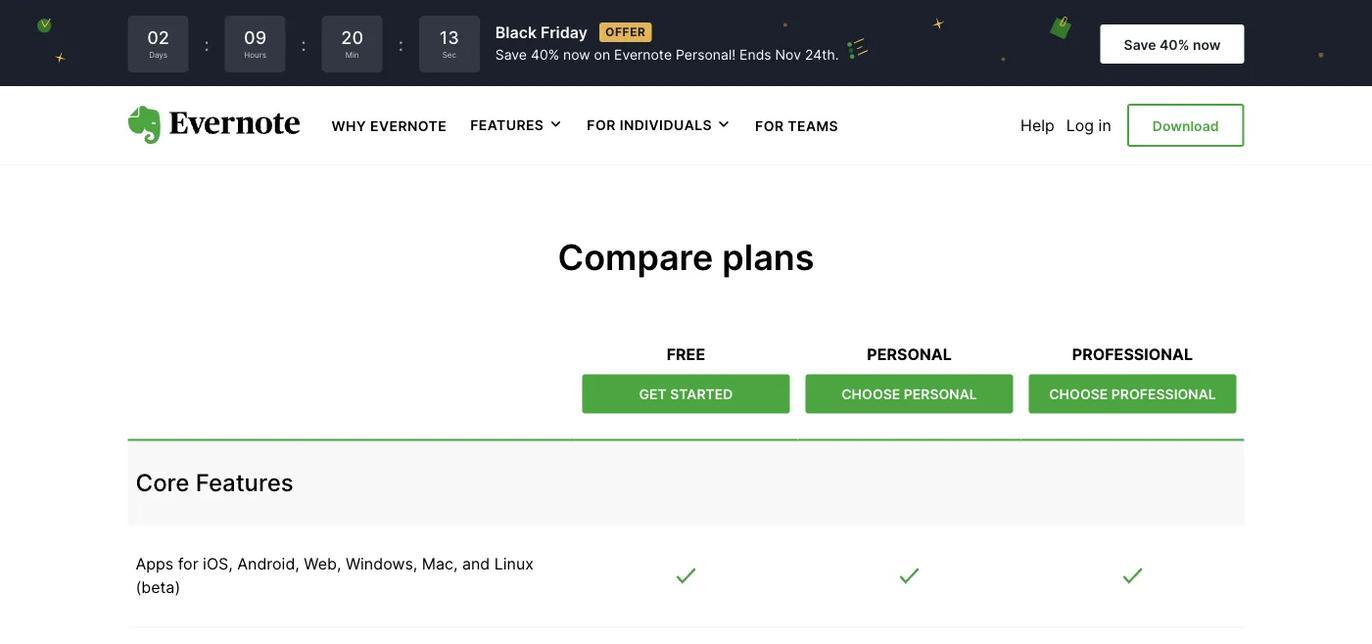 Task type: describe. For each thing, give the bounding box(es) containing it.
for teams
[[755, 118, 839, 134]]

for for for teams
[[755, 118, 784, 134]]

0 horizontal spatial and
[[394, 59, 422, 78]]

why evernote
[[332, 118, 447, 134]]

same
[[747, 59, 787, 78]]

20
[[341, 27, 363, 48]]

now for save 40% now
[[1193, 36, 1221, 53]]

/ user / month
[[440, 16, 569, 35]]

windows,
[[346, 555, 418, 574]]

40% for save 40% now
[[1160, 36, 1190, 53]]

13
[[440, 27, 459, 48]]

collaborate and share knowledge to keep your team on the same page.
[[304, 59, 833, 78]]

nov
[[775, 47, 801, 63]]

user
[[454, 16, 496, 35]]

get started link
[[582, 375, 790, 414]]

evernote inside why evernote link
[[370, 118, 447, 134]]

now for save 40% now on evernote personal! ends nov 24th.
[[563, 47, 590, 63]]

0 horizontal spatial on
[[594, 47, 610, 63]]

log in
[[1067, 116, 1112, 135]]

09 hours
[[244, 27, 267, 59]]

core
[[136, 469, 190, 498]]

for for for individuals
[[587, 117, 616, 133]]

09
[[244, 27, 267, 48]]

individuals
[[620, 117, 712, 133]]

0 horizontal spatial features
[[196, 469, 294, 498]]

plans
[[722, 236, 815, 279]]

knowledge
[[472, 59, 552, 78]]

13 sec
[[440, 27, 459, 59]]

help link
[[1021, 116, 1055, 135]]

1 horizontal spatial on
[[695, 59, 714, 78]]

log in link
[[1067, 116, 1112, 135]]

min
[[346, 50, 359, 59]]

get
[[639, 386, 667, 403]]

to
[[557, 59, 572, 78]]

02
[[147, 27, 169, 48]]

1 vertical spatial professional
[[1112, 386, 1217, 403]]

download link
[[1127, 104, 1245, 147]]

20 min
[[341, 27, 363, 59]]

choose for personal
[[842, 386, 901, 403]]

your
[[617, 59, 649, 78]]

black
[[496, 22, 537, 42]]

0 vertical spatial professional
[[1073, 345, 1193, 364]]

save for save 40% now
[[1124, 36, 1157, 53]]

1 horizontal spatial evernote
[[614, 47, 672, 63]]

teams
[[788, 118, 839, 134]]

collaborate
[[304, 59, 390, 78]]

2 : from the left
[[301, 33, 306, 55]]

offer
[[605, 25, 646, 39]]

ios,
[[203, 555, 233, 574]]

3 : from the left
[[398, 33, 403, 55]]



Task type: vqa. For each thing, say whether or not it's contained in the screenshot.
Supplemental Terms "link"
no



Task type: locate. For each thing, give the bounding box(es) containing it.
1 horizontal spatial for
[[755, 118, 784, 134]]

evernote logo image
[[128, 106, 300, 145]]

1 horizontal spatial now
[[1193, 36, 1221, 53]]

0 horizontal spatial evernote
[[370, 118, 447, 134]]

compare
[[558, 236, 714, 279]]

personal
[[867, 345, 952, 364], [904, 386, 978, 403]]

40%
[[1160, 36, 1190, 53], [531, 47, 559, 63]]

keep
[[576, 59, 612, 78]]

log
[[1067, 116, 1094, 135]]

1 horizontal spatial features
[[470, 117, 544, 133]]

2 choose from the left
[[1049, 386, 1108, 403]]

personal!
[[676, 47, 736, 63]]

(beta)
[[136, 578, 180, 597]]

sec
[[442, 50, 456, 59]]

download
[[1153, 118, 1219, 134]]

evernote
[[614, 47, 672, 63], [370, 118, 447, 134]]

save 40% now on evernote personal! ends nov 24th.
[[496, 47, 839, 63]]

save for save 40% now on evernote personal! ends nov 24th.
[[496, 47, 527, 63]]

1 horizontal spatial 40%
[[1160, 36, 1190, 53]]

1 vertical spatial and
[[462, 555, 490, 574]]

and right mac,
[[462, 555, 490, 574]]

02 days
[[147, 27, 169, 59]]

1 : from the left
[[204, 33, 209, 55]]

0 vertical spatial features
[[470, 117, 544, 133]]

save 40% now link
[[1101, 24, 1245, 64]]

1 horizontal spatial /
[[499, 16, 505, 35]]

on
[[594, 47, 610, 63], [695, 59, 714, 78]]

1 vertical spatial features
[[196, 469, 294, 498]]

get started
[[639, 386, 733, 403]]

0 vertical spatial and
[[394, 59, 422, 78]]

share
[[426, 59, 467, 78]]

and left share
[[394, 59, 422, 78]]

0 vertical spatial evernote
[[614, 47, 672, 63]]

choose
[[842, 386, 901, 403], [1049, 386, 1108, 403]]

choose for professional
[[1049, 386, 1108, 403]]

save up the download link
[[1124, 36, 1157, 53]]

for individuals
[[587, 117, 712, 133]]

now up the download link
[[1193, 36, 1221, 53]]

0 horizontal spatial save
[[496, 47, 527, 63]]

40% down black friday
[[531, 47, 559, 63]]

1 vertical spatial personal
[[904, 386, 978, 403]]

/ left user
[[444, 16, 450, 35]]

apps for ios, android, web, windows, mac, and linux (beta)
[[136, 555, 534, 597]]

now
[[1193, 36, 1221, 53], [563, 47, 590, 63]]

help
[[1021, 116, 1055, 135]]

mac,
[[422, 555, 458, 574]]

features right core
[[196, 469, 294, 498]]

days
[[149, 50, 167, 59]]

month
[[509, 16, 569, 35]]

save 40% now
[[1124, 36, 1221, 53]]

on left the
[[695, 59, 714, 78]]

0 horizontal spatial 40%
[[531, 47, 559, 63]]

for individuals button
[[587, 116, 732, 135]]

for inside button
[[587, 117, 616, 133]]

why evernote link
[[332, 116, 447, 135]]

free
[[667, 345, 706, 364]]

0 horizontal spatial :
[[204, 33, 209, 55]]

evernote right why
[[370, 118, 447, 134]]

friday
[[541, 22, 588, 42]]

1 horizontal spatial choose
[[1049, 386, 1108, 403]]

team
[[654, 59, 691, 78]]

/
[[444, 16, 450, 35], [499, 16, 505, 35]]

: right 20 min
[[398, 33, 403, 55]]

0 vertical spatial personal
[[867, 345, 952, 364]]

2 horizontal spatial :
[[398, 33, 403, 55]]

40% for save 40% now on evernote personal! ends nov 24th.
[[531, 47, 559, 63]]

the
[[718, 59, 743, 78]]

:
[[204, 33, 209, 55], [301, 33, 306, 55], [398, 33, 403, 55]]

compare plans
[[558, 236, 815, 279]]

/ right user
[[499, 16, 505, 35]]

web,
[[304, 555, 341, 574]]

0 horizontal spatial for
[[587, 117, 616, 133]]

save down black
[[496, 47, 527, 63]]

choose personal
[[842, 386, 978, 403]]

features down "knowledge"
[[470, 117, 544, 133]]

: right 09 hours
[[301, 33, 306, 55]]

1 / from the left
[[444, 16, 450, 35]]

0 horizontal spatial now
[[563, 47, 590, 63]]

now down friday
[[563, 47, 590, 63]]

linux
[[494, 555, 534, 574]]

for down keep
[[587, 117, 616, 133]]

ends
[[740, 47, 772, 63]]

choose personal link
[[806, 375, 1013, 414]]

choose professional
[[1049, 386, 1217, 403]]

professional
[[1073, 345, 1193, 364], [1112, 386, 1217, 403]]

core features
[[136, 469, 294, 498]]

page.
[[791, 59, 833, 78]]

: right 02 days
[[204, 33, 209, 55]]

for
[[178, 555, 198, 574]]

1 horizontal spatial :
[[301, 33, 306, 55]]

24th.
[[805, 47, 839, 63]]

save
[[1124, 36, 1157, 53], [496, 47, 527, 63]]

and
[[394, 59, 422, 78], [462, 555, 490, 574]]

for teams link
[[755, 116, 839, 135]]

for left teams
[[755, 118, 784, 134]]

2 / from the left
[[499, 16, 505, 35]]

choose professional link
[[1029, 375, 1237, 414]]

1 horizontal spatial save
[[1124, 36, 1157, 53]]

0 horizontal spatial choose
[[842, 386, 901, 403]]

started
[[670, 386, 733, 403]]

0 horizontal spatial /
[[444, 16, 450, 35]]

40% up the download link
[[1160, 36, 1190, 53]]

and inside apps for ios, android, web, windows, mac, and linux (beta)
[[462, 555, 490, 574]]

features
[[470, 117, 544, 133], [196, 469, 294, 498]]

evernote down offer
[[614, 47, 672, 63]]

1 horizontal spatial and
[[462, 555, 490, 574]]

1 choose from the left
[[842, 386, 901, 403]]

apps
[[136, 555, 174, 574]]

features inside "features" button
[[470, 117, 544, 133]]

in
[[1099, 116, 1112, 135]]

android,
[[237, 555, 300, 574]]

for
[[587, 117, 616, 133], [755, 118, 784, 134]]

hours
[[244, 50, 266, 59]]

black friday
[[496, 22, 588, 42]]

1 vertical spatial evernote
[[370, 118, 447, 134]]

why
[[332, 118, 367, 134]]

features button
[[470, 116, 564, 135]]

on down offer
[[594, 47, 610, 63]]



